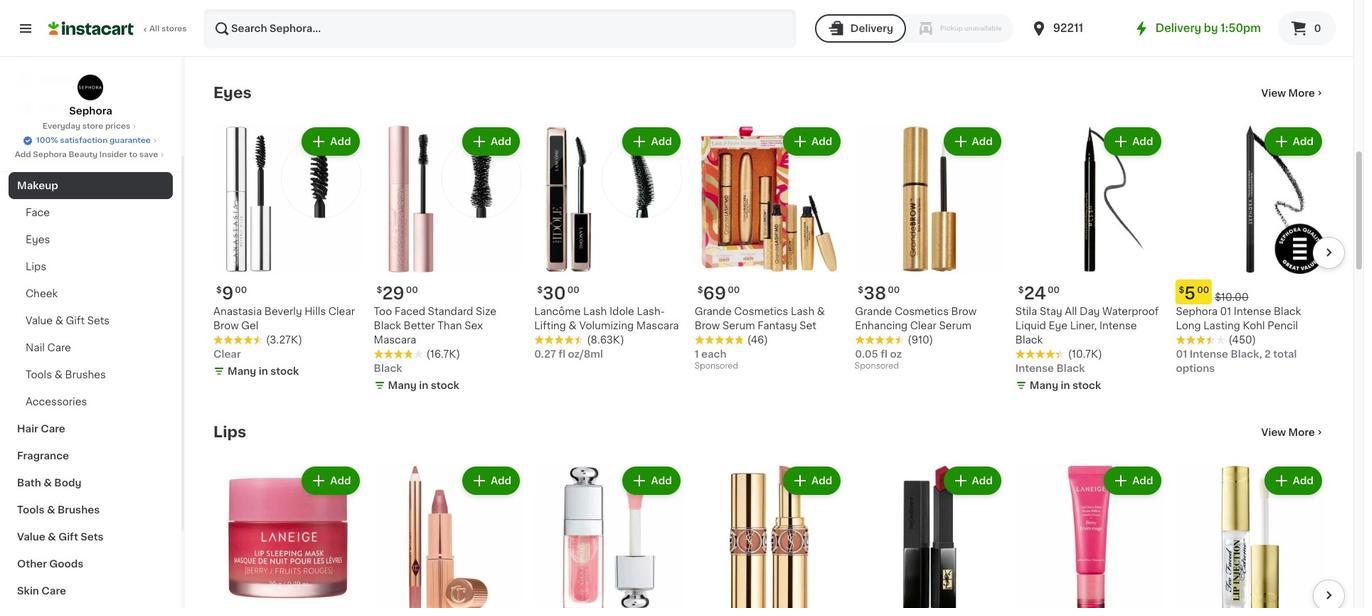 Task type: locate. For each thing, give the bounding box(es) containing it.
options down 13.0
[[695, 11, 734, 21]]

add sephora beauty insider to save link
[[15, 149, 167, 161]]

0 horizontal spatial oz
[[220, 11, 232, 21]]

1 value & gift sets link from the top
[[9, 307, 173, 334]]

1 horizontal spatial ml
[[1034, 11, 1046, 21]]

$ up lancôme
[[537, 286, 543, 294]]

0 horizontal spatial eyes
[[26, 235, 50, 245]]

5 00 from the left
[[728, 286, 740, 294]]

5 $ from the left
[[698, 286, 703, 294]]

2 view more from the top
[[1262, 427, 1315, 437]]

1 ml from the left
[[390, 11, 402, 21]]

1 horizontal spatial beauty
[[125, 154, 162, 164]]

bath & body
[[17, 478, 81, 488]]

1 horizontal spatial 01
[[1220, 306, 1232, 316]]

0 vertical spatial view more link
[[1262, 86, 1325, 100]]

$ inside the '$ 9 00'
[[216, 286, 222, 294]]

serum inside grande cosmetics lash & brow serum fantasy set
[[723, 321, 755, 331]]

1 oz
[[213, 11, 232, 21]]

fl right 0.05
[[881, 349, 888, 359]]

item carousel region containing add
[[193, 458, 1345, 608]]

delivery for delivery by 1:50pm
[[1156, 23, 1202, 33]]

$ inside $ 38 00
[[858, 286, 864, 294]]

2 view from the top
[[1262, 427, 1286, 437]]

0 horizontal spatial 1
[[213, 11, 218, 21]]

fl right 0.27
[[559, 349, 566, 359]]

clear
[[329, 306, 355, 316], [910, 321, 937, 331], [213, 349, 241, 359]]

holiday party ready beauty
[[17, 154, 162, 164]]

0 horizontal spatial options
[[695, 11, 734, 21]]

0 horizontal spatial cosmetics
[[734, 306, 788, 316]]

0 vertical spatial total
[[805, 0, 828, 7]]

black inside stila stay all day waterproof liquid eye liner, intense black
[[1016, 335, 1043, 345]]

0 horizontal spatial 01
[[1176, 349, 1188, 359]]

$
[[216, 286, 222, 294], [537, 286, 543, 294], [858, 286, 864, 294], [377, 286, 382, 294], [698, 286, 703, 294], [1019, 286, 1024, 294], [1179, 286, 1185, 294]]

2 serum from the left
[[723, 321, 755, 331]]

brushes down nail care link
[[65, 370, 106, 380]]

intense down liquid
[[1016, 363, 1054, 373]]

view more for eyes
[[1262, 88, 1315, 98]]

cosmetics inside grande cosmetics brow enhancing clear serum
[[895, 306, 949, 316]]

insider
[[99, 151, 127, 159]]

sephora up the long
[[1176, 306, 1218, 316]]

bath & body link
[[9, 469, 173, 497]]

00 up stay
[[1048, 286, 1060, 294]]

tools & brushes link down body
[[9, 497, 173, 524]]

1 vertical spatial 1
[[695, 349, 699, 359]]

more for lips
[[1289, 427, 1315, 437]]

24 right 'natural,'
[[789, 0, 802, 7]]

1 horizontal spatial lips
[[213, 424, 246, 439]]

value & gift sets up nail care
[[26, 316, 110, 326]]

tools & brushes down bath & body
[[17, 505, 100, 515]]

grande inside grande cosmetics brow enhancing clear serum
[[855, 306, 892, 316]]

1 horizontal spatial sephora
[[69, 106, 112, 116]]

1 lash from the left
[[583, 306, 607, 316]]

everyday
[[42, 122, 80, 130]]

0 vertical spatial tools & brushes link
[[9, 361, 173, 388]]

2 value & gift sets link from the top
[[9, 524, 173, 551]]

hair
[[17, 424, 38, 434]]

0 vertical spatial 1
[[213, 11, 218, 21]]

$ up anastasia
[[216, 286, 222, 294]]

sephora inside sephora 01 intense black long lasting kohl pencil
[[1176, 306, 1218, 316]]

2 fl from the left
[[881, 349, 888, 359]]

1 vertical spatial care
[[41, 424, 65, 434]]

intense up kohl
[[1234, 306, 1272, 316]]

idole
[[610, 306, 634, 316]]

sponsored badge image
[[855, 30, 898, 39], [695, 45, 738, 53], [855, 362, 898, 370], [695, 362, 738, 370]]

1 vertical spatial view
[[1262, 427, 1286, 437]]

sephora for sephora 01 intense black long lasting kohl pencil
[[1176, 306, 1218, 316]]

2 many in stock button from the left
[[1176, 0, 1325, 29]]

1 vertical spatial value
[[17, 532, 45, 542]]

1 for 1 each
[[695, 349, 699, 359]]

face
[[26, 208, 50, 218]]

1 cosmetics from the left
[[895, 306, 949, 316]]

nail care
[[26, 343, 71, 353]]

1 vertical spatial all
[[1065, 306, 1077, 316]]

$ inside $ 29 00
[[377, 286, 382, 294]]

1 horizontal spatial grande
[[855, 306, 892, 316]]

0 vertical spatial more
[[1289, 88, 1315, 98]]

1 horizontal spatial mascara
[[636, 321, 679, 331]]

mascara down lash-
[[636, 321, 679, 331]]

0 horizontal spatial lash
[[583, 306, 607, 316]]

1 vertical spatial item carousel region
[[193, 458, 1345, 608]]

0 vertical spatial care
[[47, 343, 71, 353]]

care
[[47, 343, 71, 353], [41, 424, 65, 434], [41, 586, 66, 596]]

2 $ from the left
[[537, 286, 543, 294]]

5
[[1185, 285, 1196, 301]]

1 vertical spatial view more link
[[1262, 425, 1325, 439]]

24 up stila on the bottom right of page
[[1024, 285, 1046, 301]]

options
[[695, 11, 734, 21], [1176, 363, 1215, 373]]

00 inside $ 24 00
[[1048, 286, 1060, 294]]

1 view more link from the top
[[1262, 86, 1325, 100]]

00 right "5"
[[1197, 286, 1209, 294]]

1 fl from the left
[[559, 349, 566, 359]]

value & gift sets up the goods
[[17, 532, 104, 542]]

1 vertical spatial eyes link
[[9, 226, 173, 253]]

everyday store prices
[[42, 122, 130, 130]]

intense inside stila stay all day waterproof liquid eye liner, intense black
[[1100, 321, 1137, 331]]

cosmetics
[[895, 306, 949, 316], [734, 306, 788, 316]]

eyes inside eyes link
[[26, 235, 50, 245]]

$ inside $ 69 00
[[698, 286, 703, 294]]

0 vertical spatial mascara
[[636, 321, 679, 331]]

13.0 light natural, 24 total options button
[[695, 0, 844, 44]]

bath
[[17, 478, 41, 488]]

$ inside $ 24 00
[[1019, 286, 1024, 294]]

69
[[703, 285, 726, 301]]

clear right hills
[[329, 306, 355, 316]]

1 $ from the left
[[216, 286, 222, 294]]

1 vertical spatial gift
[[58, 532, 78, 542]]

ml right 34
[[390, 11, 402, 21]]

value & gift sets link up the goods
[[9, 524, 173, 551]]

grande for 69
[[695, 306, 732, 316]]

ml for 34 ml
[[390, 11, 402, 21]]

1 item carousel region from the top
[[193, 119, 1345, 401]]

item carousel region
[[193, 119, 1345, 401], [193, 458, 1345, 608]]

options inside 01 intense black, 2 total options
[[1176, 363, 1215, 373]]

brow inside anastasia beverly hills clear brow gel
[[213, 321, 239, 331]]

00 inside $ 69 00
[[728, 286, 740, 294]]

intense down lasting
[[1190, 349, 1229, 359]]

1 vertical spatial mascara
[[374, 335, 416, 345]]

1 vertical spatial eyes
[[26, 235, 50, 245]]

0 vertical spatial sets
[[87, 316, 110, 326]]

value & gift sets link
[[9, 307, 173, 334], [9, 524, 173, 551]]

care right nail
[[47, 343, 71, 353]]

4 $ from the left
[[377, 286, 382, 294]]

00 right the 38
[[888, 286, 900, 294]]

more
[[1289, 88, 1315, 98], [1289, 427, 1315, 437]]

care for hair care
[[41, 424, 65, 434]]

fragrance link
[[9, 442, 173, 469]]

grande up enhancing
[[855, 306, 892, 316]]

than
[[438, 321, 462, 331]]

care right skin
[[41, 586, 66, 596]]

$ for 9
[[216, 286, 222, 294]]

7 $ from the left
[[1179, 286, 1185, 294]]

ml right 118
[[1034, 11, 1046, 21]]

sephora for sephora
[[69, 106, 112, 116]]

all left day
[[1065, 306, 1077, 316]]

00 for 69
[[728, 286, 740, 294]]

care for skin care
[[41, 586, 66, 596]]

4 00 from the left
[[406, 286, 418, 294]]

7 00 from the left
[[1197, 286, 1209, 294]]

1 grande from the left
[[855, 306, 892, 316]]

3 $ from the left
[[858, 286, 864, 294]]

lips
[[26, 262, 46, 272], [213, 424, 246, 439]]

more for eyes
[[1289, 88, 1315, 98]]

$ 38 00
[[858, 285, 900, 301]]

$ for 30
[[537, 286, 543, 294]]

1 vertical spatial 01
[[1176, 349, 1188, 359]]

brow up '1 each'
[[695, 321, 720, 331]]

total inside 01 intense black, 2 total options
[[1274, 349, 1297, 359]]

1 horizontal spatial many in stock button
[[1176, 0, 1325, 29]]

brow inside grande cosmetics lash & brow serum fantasy set
[[695, 321, 720, 331]]

gift for 1st value & gift sets link
[[66, 316, 85, 326]]

& inside bath & body link
[[44, 478, 52, 488]]

0 horizontal spatial grande
[[695, 306, 732, 316]]

service type group
[[815, 14, 1013, 43]]

1 vertical spatial tools & brushes link
[[9, 497, 173, 524]]

value & gift sets link up nail care
[[9, 307, 173, 334]]

sephora down 100%
[[33, 151, 67, 159]]

00 inside $ 38 00
[[888, 286, 900, 294]]

value down 'cheek'
[[26, 316, 53, 326]]

value up the other
[[17, 532, 45, 542]]

1 horizontal spatial options
[[1176, 363, 1215, 373]]

2 tools & brushes link from the top
[[9, 497, 173, 524]]

nail care link
[[9, 334, 173, 361]]

clear down anastasia
[[213, 349, 241, 359]]

product group containing 13.0 light natural, 24 total options
[[695, 0, 844, 56]]

sephora link
[[69, 74, 112, 118]]

product group
[[695, 0, 844, 56], [855, 0, 1004, 42], [213, 125, 362, 381], [374, 125, 523, 395], [534, 125, 683, 361], [695, 125, 844, 374], [855, 125, 1004, 374], [1016, 125, 1165, 395], [1176, 125, 1325, 375], [213, 464, 362, 608], [374, 464, 523, 608], [534, 464, 683, 608], [695, 464, 844, 608], [855, 464, 1004, 608], [1016, 464, 1165, 608], [1176, 464, 1325, 608]]

oz/8ml
[[568, 349, 603, 359]]

01 inside 01 intense black, 2 total options
[[1176, 349, 1188, 359]]

view more link for eyes
[[1262, 86, 1325, 100]]

1 horizontal spatial 24
[[1024, 285, 1046, 301]]

1 horizontal spatial oz
[[890, 349, 902, 359]]

0 horizontal spatial total
[[805, 0, 828, 7]]

0 horizontal spatial serum
[[723, 321, 755, 331]]

sets down cheek link
[[87, 316, 110, 326]]

product group containing 30
[[534, 125, 683, 361]]

00 inside $ 30 00
[[568, 286, 580, 294]]

save
[[139, 151, 158, 159]]

1 horizontal spatial cosmetics
[[895, 306, 949, 316]]

care for nail care
[[47, 343, 71, 353]]

many in stock
[[869, 14, 941, 24], [1190, 14, 1262, 24], [228, 29, 299, 39], [1030, 29, 1101, 39], [228, 366, 299, 376], [388, 380, 459, 390], [1030, 380, 1101, 390]]

eyes link
[[213, 85, 252, 102], [9, 226, 173, 253]]

2 cosmetics from the left
[[734, 306, 788, 316]]

1 vertical spatial view more
[[1262, 427, 1315, 437]]

0 vertical spatial clear
[[329, 306, 355, 316]]

$ 9 00
[[216, 285, 247, 301]]

0 vertical spatial sephora
[[69, 106, 112, 116]]

accessories link
[[9, 388, 173, 415]]

cosmetics inside grande cosmetics lash & brow serum fantasy set
[[734, 306, 788, 316]]

liquid
[[1016, 321, 1046, 331]]

0 vertical spatial lips
[[26, 262, 46, 272]]

oz inside product group
[[890, 349, 902, 359]]

0 vertical spatial gift
[[66, 316, 85, 326]]

clear up (910) at the right bottom
[[910, 321, 937, 331]]

1 horizontal spatial clear
[[329, 306, 355, 316]]

01 down the long
[[1176, 349, 1188, 359]]

lists link
[[9, 94, 173, 122]]

sephora
[[69, 106, 112, 116], [33, 151, 67, 159], [1176, 306, 1218, 316]]

options down the long
[[1176, 363, 1215, 373]]

value
[[26, 316, 53, 326], [17, 532, 45, 542]]

add
[[330, 137, 351, 147], [491, 137, 512, 147], [651, 137, 672, 147], [812, 137, 832, 147], [972, 137, 993, 147], [1133, 137, 1153, 147], [1293, 137, 1314, 147], [15, 151, 31, 159], [330, 476, 351, 486], [491, 476, 512, 486], [651, 476, 672, 486], [812, 476, 832, 486], [972, 476, 993, 486], [1133, 476, 1153, 486], [1293, 476, 1314, 486]]

intense down waterproof
[[1100, 321, 1137, 331]]

$ inside $ 30 00
[[537, 286, 543, 294]]

00 right the 9
[[235, 286, 247, 294]]

body
[[54, 478, 81, 488]]

1 horizontal spatial brow
[[695, 321, 720, 331]]

cosmetics up fantasy
[[734, 306, 788, 316]]

tools & brushes up accessories
[[26, 370, 106, 380]]

1 vertical spatial lips
[[213, 424, 246, 439]]

brow down anastasia
[[213, 321, 239, 331]]

makeup
[[17, 181, 58, 191]]

0 vertical spatial view
[[1262, 88, 1286, 98]]

2 item carousel region from the top
[[193, 458, 1345, 608]]

intense black
[[1016, 363, 1085, 373]]

1 vertical spatial clear
[[910, 321, 937, 331]]

sets up other goods link
[[81, 532, 104, 542]]

1 horizontal spatial eyes link
[[213, 85, 252, 102]]

2 more from the top
[[1289, 427, 1315, 437]]

view more for lips
[[1262, 427, 1315, 437]]

serum inside grande cosmetics brow enhancing clear serum
[[939, 321, 972, 331]]

$ inside $ 5 00
[[1179, 286, 1185, 294]]

fl for 38
[[881, 349, 888, 359]]

delivery inside 'link'
[[1156, 23, 1202, 33]]

lancôme lash idole lash- lifting & volumizing mascara
[[534, 306, 679, 331]]

2 horizontal spatial brow
[[951, 306, 977, 316]]

stay
[[1040, 306, 1063, 316]]

eyes
[[213, 85, 252, 100], [26, 235, 50, 245]]

00 for 38
[[888, 286, 900, 294]]

2 ml from the left
[[1034, 11, 1046, 21]]

2 grande from the left
[[695, 306, 732, 316]]

1 horizontal spatial eyes
[[213, 85, 252, 100]]

0 horizontal spatial delivery
[[851, 23, 893, 33]]

1 horizontal spatial lash
[[791, 306, 815, 316]]

tools down nail
[[26, 370, 52, 380]]

0 vertical spatial item carousel region
[[193, 119, 1345, 401]]

holiday
[[17, 154, 57, 164]]

size
[[476, 306, 497, 316]]

1 more from the top
[[1289, 88, 1315, 98]]

party
[[59, 154, 87, 164]]

00 right 69
[[728, 286, 740, 294]]

product group containing 5
[[1176, 125, 1325, 375]]

sephora 01 intense black long lasting kohl pencil
[[1176, 306, 1301, 331]]

0 horizontal spatial lips link
[[9, 253, 173, 280]]

00 for 9
[[235, 286, 247, 294]]

grande
[[855, 306, 892, 316], [695, 306, 732, 316]]

1 vertical spatial oz
[[890, 349, 902, 359]]

& for 1st value & gift sets link
[[55, 316, 63, 326]]

00 inside $ 29 00
[[406, 286, 418, 294]]

cosmetics for 38
[[895, 306, 949, 316]]

2 view more link from the top
[[1262, 425, 1325, 439]]

0 vertical spatial options
[[695, 11, 734, 21]]

$ up stila on the bottom right of page
[[1019, 286, 1024, 294]]

delivery inside 'button'
[[851, 23, 893, 33]]

0 vertical spatial 01
[[1220, 306, 1232, 316]]

1 view from the top
[[1262, 88, 1286, 98]]

fl
[[559, 349, 566, 359], [881, 349, 888, 359]]

(450)
[[1229, 335, 1256, 345]]

1 vertical spatial value & gift sets link
[[9, 524, 173, 551]]

store
[[82, 122, 103, 130]]

0 horizontal spatial clear
[[213, 349, 241, 359]]

ml inside 'button'
[[390, 11, 402, 21]]

24
[[789, 0, 802, 7], [1024, 285, 1046, 301]]

00 right 30
[[568, 286, 580, 294]]

intense inside 01 intense black, 2 total options
[[1190, 349, 1229, 359]]

lash up the volumizing
[[583, 306, 607, 316]]

2 horizontal spatial clear
[[910, 321, 937, 331]]

black inside sephora 01 intense black long lasting kohl pencil
[[1274, 306, 1301, 316]]

standard
[[428, 306, 473, 316]]

0 horizontal spatial eyes link
[[9, 226, 173, 253]]

2 lash from the left
[[791, 306, 815, 316]]

6 $ from the left
[[1019, 286, 1024, 294]]

1 inside product group
[[695, 349, 699, 359]]

1 tools & brushes link from the top
[[9, 361, 173, 388]]

$ 24 00
[[1019, 285, 1060, 301]]

None search field
[[203, 9, 797, 48]]

0 horizontal spatial many in stock button
[[855, 0, 1004, 29]]

total right 'natural,'
[[805, 0, 828, 7]]

all left stores
[[149, 25, 160, 33]]

1 serum from the left
[[939, 321, 972, 331]]

sephora up store
[[69, 106, 112, 116]]

gift up the goods
[[58, 532, 78, 542]]

0 vertical spatial all
[[149, 25, 160, 33]]

brow for 9
[[213, 321, 239, 331]]

& for bath & body link
[[44, 478, 52, 488]]

brushes down body
[[58, 505, 100, 515]]

1 horizontal spatial delivery
[[1156, 23, 1202, 33]]

2 00 from the left
[[568, 286, 580, 294]]

mascara down better
[[374, 335, 416, 345]]

total right 2
[[1274, 349, 1297, 359]]

0 horizontal spatial mascara
[[374, 335, 416, 345]]

2 vertical spatial sephora
[[1176, 306, 1218, 316]]

tools & brushes link up accessories
[[9, 361, 173, 388]]

$ up the long
[[1179, 286, 1185, 294]]

24 inside "13.0 light natural, 24 total options"
[[789, 0, 802, 7]]

01 up lasting
[[1220, 306, 1232, 316]]

2 vertical spatial care
[[41, 586, 66, 596]]

add sephora beauty insider to save
[[15, 151, 158, 159]]

sets
[[87, 316, 110, 326], [81, 532, 104, 542]]

0 vertical spatial value
[[26, 316, 53, 326]]

enhancing
[[855, 321, 908, 331]]

00 inside the '$ 9 00'
[[235, 286, 247, 294]]

total inside "13.0 light natural, 24 total options"
[[805, 0, 828, 7]]

01 inside sephora 01 intense black long lasting kohl pencil
[[1220, 306, 1232, 316]]

mascara inside lancôme lash idole lash- lifting & volumizing mascara
[[636, 321, 679, 331]]

item carousel region containing 9
[[193, 119, 1345, 401]]

$ 29 00
[[377, 285, 418, 301]]

0 horizontal spatial beauty
[[69, 151, 98, 159]]

view more
[[1262, 88, 1315, 98], [1262, 427, 1315, 437]]

shop link
[[9, 37, 173, 65]]

(910)
[[908, 335, 933, 345]]

0 horizontal spatial sephora
[[33, 151, 67, 159]]

care right hair
[[41, 424, 65, 434]]

1 horizontal spatial serum
[[939, 321, 972, 331]]

grande down 69
[[695, 306, 732, 316]]

$ up too
[[377, 286, 382, 294]]

$ up '1 each'
[[698, 286, 703, 294]]

gift down cheek link
[[66, 316, 85, 326]]

$ for 29
[[377, 286, 382, 294]]

better
[[404, 321, 435, 331]]

tools down bath
[[17, 505, 44, 515]]

1 horizontal spatial 1
[[695, 349, 699, 359]]

3 00 from the left
[[888, 286, 900, 294]]

00 inside $ 5 00
[[1197, 286, 1209, 294]]

1 vertical spatial lips link
[[213, 424, 246, 441]]

1 horizontal spatial all
[[1065, 306, 1077, 316]]

$ up enhancing
[[858, 286, 864, 294]]

&
[[817, 306, 825, 316], [55, 316, 63, 326], [569, 321, 577, 331], [55, 370, 63, 380], [44, 478, 52, 488], [47, 505, 55, 515], [48, 532, 56, 542]]

cosmetics up (910) at the right bottom
[[895, 306, 949, 316]]

1 vertical spatial more
[[1289, 427, 1315, 437]]

intense
[[1234, 306, 1272, 316], [1100, 321, 1137, 331], [1190, 349, 1229, 359], [1016, 363, 1054, 373]]

6 00 from the left
[[1048, 286, 1060, 294]]

kohl
[[1243, 321, 1265, 331]]

brow left stila on the bottom right of page
[[951, 306, 977, 316]]

0 horizontal spatial all
[[149, 25, 160, 33]]

1 vertical spatial total
[[1274, 349, 1297, 359]]

0 button
[[1278, 11, 1337, 46]]

product group containing 29
[[374, 125, 523, 395]]

clear inside grande cosmetics brow enhancing clear serum
[[910, 321, 937, 331]]

00 right "29"
[[406, 286, 418, 294]]

1 00 from the left
[[235, 286, 247, 294]]

1 vertical spatial sephora
[[33, 151, 67, 159]]

lash-
[[637, 306, 665, 316]]

lists
[[40, 103, 64, 113]]

0 vertical spatial value & gift sets link
[[9, 307, 173, 334]]

brushes
[[65, 370, 106, 380], [58, 505, 100, 515]]

options inside "13.0 light natural, 24 total options"
[[695, 11, 734, 21]]

1 view more from the top
[[1262, 88, 1315, 98]]

lash up set
[[791, 306, 815, 316]]

9
[[222, 285, 234, 301]]

grande inside grande cosmetics lash & brow serum fantasy set
[[695, 306, 732, 316]]

1 horizontal spatial fl
[[881, 349, 888, 359]]

0 horizontal spatial 24
[[789, 0, 802, 7]]



Task type: describe. For each thing, give the bounding box(es) containing it.
fl for 30
[[559, 349, 566, 359]]

stores
[[161, 25, 187, 33]]

(16.7k)
[[426, 349, 460, 359]]

1 vertical spatial tools
[[17, 505, 44, 515]]

lifting
[[534, 321, 566, 331]]

product group containing 38
[[855, 125, 1004, 374]]

options for intense
[[1176, 363, 1215, 373]]

92211 button
[[1031, 9, 1116, 48]]

skin care link
[[9, 578, 173, 605]]

all stores
[[149, 25, 187, 33]]

black,
[[1231, 349, 1262, 359]]

gel
[[241, 321, 259, 331]]

natural,
[[747, 0, 787, 7]]

item carousel region for eyes
[[193, 119, 1345, 401]]

1 vertical spatial sets
[[81, 532, 104, 542]]

brow for 69
[[695, 321, 720, 331]]

it
[[62, 75, 69, 85]]

Search field
[[205, 10, 795, 47]]

$ 69 00
[[698, 285, 740, 301]]

ready
[[89, 154, 122, 164]]

ml for 118 ml
[[1034, 11, 1046, 21]]

hills
[[305, 306, 326, 316]]

view for lips
[[1262, 427, 1286, 437]]

too
[[374, 306, 392, 316]]

anastasia beverly hills clear brow gel
[[213, 306, 355, 331]]

01 intense black, 2 total options
[[1176, 349, 1297, 373]]

$ for 24
[[1019, 286, 1024, 294]]

face link
[[9, 199, 173, 226]]

1 vertical spatial brushes
[[58, 505, 100, 515]]

0 vertical spatial lips link
[[9, 253, 173, 280]]

0.05 fl oz
[[855, 349, 902, 359]]

accessories
[[26, 397, 87, 407]]

30
[[543, 285, 566, 301]]

waterproof
[[1103, 306, 1159, 316]]

buy it again link
[[9, 65, 173, 94]]

too faced standard size black better than sex mascara
[[374, 306, 497, 345]]

delivery for delivery
[[851, 23, 893, 33]]

0 horizontal spatial lips
[[26, 262, 46, 272]]

lash inside grande cosmetics lash & brow serum fantasy set
[[791, 306, 815, 316]]

skin
[[17, 586, 39, 596]]

each
[[701, 349, 727, 359]]

view for eyes
[[1262, 88, 1286, 98]]

cheek
[[26, 289, 58, 299]]

again
[[72, 75, 100, 85]]

& for second value & gift sets link from the top
[[48, 532, 56, 542]]

100% satisfaction guarantee button
[[22, 132, 159, 147]]

100% satisfaction guarantee
[[36, 137, 151, 144]]

all stores link
[[48, 9, 188, 48]]

liner,
[[1070, 321, 1097, 331]]

holiday party ready beauty link
[[9, 145, 173, 172]]

$ 5 00
[[1179, 285, 1209, 301]]

sex
[[465, 321, 483, 331]]

other
[[17, 559, 47, 569]]

grande for 38
[[855, 306, 892, 316]]

lash inside lancôme lash idole lash- lifting & volumizing mascara
[[583, 306, 607, 316]]

product group containing 69
[[695, 125, 844, 374]]

view more link for lips
[[1262, 425, 1325, 439]]

other goods
[[17, 559, 83, 569]]

cosmetics for 69
[[734, 306, 788, 316]]

black inside the 'too faced standard size black better than sex mascara'
[[374, 321, 401, 331]]

(3.27k)
[[266, 335, 302, 345]]

light
[[718, 0, 744, 7]]

00 for 29
[[406, 286, 418, 294]]

1 each
[[695, 349, 727, 359]]

& for 1st tools & brushes "link" from the bottom
[[47, 505, 55, 515]]

brow inside grande cosmetics brow enhancing clear serum
[[951, 306, 977, 316]]

product group containing 24
[[1016, 125, 1165, 395]]

1 horizontal spatial lips link
[[213, 424, 246, 441]]

total for 13.0 light natural, 24 total options
[[805, 0, 828, 7]]

00 for 5
[[1197, 286, 1209, 294]]

hair care link
[[9, 415, 173, 442]]

total for 01 intense black, 2 total options
[[1274, 349, 1297, 359]]

goods
[[49, 559, 83, 569]]

other goods link
[[9, 551, 173, 578]]

& for 1st tools & brushes "link" from the top of the page
[[55, 370, 63, 380]]

value for second value & gift sets link from the top
[[17, 532, 45, 542]]

0 vertical spatial tools & brushes
[[26, 370, 106, 380]]

00 for 30
[[568, 286, 580, 294]]

intense inside sephora 01 intense black long lasting kohl pencil
[[1234, 306, 1272, 316]]

(46)
[[747, 335, 768, 345]]

0 vertical spatial oz
[[220, 11, 232, 21]]

hair care
[[17, 424, 65, 434]]

$5.00 original price: $10.00 element
[[1176, 279, 1325, 304]]

satisfaction
[[60, 137, 108, 144]]

2 vertical spatial clear
[[213, 349, 241, 359]]

day
[[1080, 306, 1100, 316]]

mascara inside the 'too faced standard size black better than sex mascara'
[[374, 335, 416, 345]]

product group containing many in stock
[[855, 0, 1004, 42]]

$ for 5
[[1179, 286, 1185, 294]]

& inside grande cosmetics lash & brow serum fantasy set
[[817, 306, 825, 316]]

118 ml
[[1016, 11, 1046, 21]]

0 vertical spatial value & gift sets
[[26, 316, 110, 326]]

38
[[864, 285, 887, 301]]

volumizing
[[579, 321, 634, 331]]

serum for 69
[[723, 321, 755, 331]]

fragrance
[[17, 451, 69, 461]]

$ for 69
[[698, 286, 703, 294]]

value for 1st value & gift sets link
[[26, 316, 53, 326]]

cheek link
[[9, 280, 173, 307]]

0 vertical spatial eyes link
[[213, 85, 252, 102]]

(8.63k)
[[587, 335, 624, 345]]

pencil
[[1268, 321, 1298, 331]]

buy it again
[[40, 75, 100, 85]]

(10.7k)
[[1068, 349, 1103, 359]]

1 many in stock button from the left
[[855, 0, 1004, 29]]

beauty inside holiday party ready beauty link
[[125, 154, 162, 164]]

92211
[[1053, 23, 1083, 33]]

0 vertical spatial tools
[[26, 370, 52, 380]]

1 vertical spatial value & gift sets
[[17, 532, 104, 542]]

stila
[[1016, 306, 1037, 316]]

anastasia
[[213, 306, 262, 316]]

long
[[1176, 321, 1201, 331]]

$ for 38
[[858, 286, 864, 294]]

buy
[[40, 75, 60, 85]]

guarantee
[[110, 137, 151, 144]]

all inside stila stay all day waterproof liquid eye liner, intense black
[[1065, 306, 1077, 316]]

grande cosmetics brow enhancing clear serum
[[855, 306, 977, 331]]

instacart logo image
[[48, 20, 134, 37]]

34 ml
[[374, 11, 402, 21]]

serum for 38
[[939, 321, 972, 331]]

0 vertical spatial brushes
[[65, 370, 106, 380]]

$ 30 00
[[537, 285, 580, 301]]

makeup link
[[9, 172, 173, 199]]

1 for 1 oz
[[213, 11, 218, 21]]

beauty inside add sephora beauty insider to save link
[[69, 151, 98, 159]]

clear inside anastasia beverly hills clear brow gel
[[329, 306, 355, 316]]

options for light
[[695, 11, 734, 21]]

shop
[[40, 46, 66, 56]]

$10.00
[[1215, 292, 1249, 302]]

item carousel region for lips
[[193, 458, 1345, 608]]

delivery button
[[815, 14, 906, 43]]

everyday store prices link
[[42, 121, 139, 132]]

1 vertical spatial 24
[[1024, 285, 1046, 301]]

0 vertical spatial eyes
[[213, 85, 252, 100]]

set
[[800, 321, 817, 331]]

1 vertical spatial tools & brushes
[[17, 505, 100, 515]]

00 for 24
[[1048, 286, 1060, 294]]

faced
[[395, 306, 425, 316]]

& inside lancôme lash idole lash- lifting & volumizing mascara
[[569, 321, 577, 331]]

sephora logo image
[[77, 74, 104, 101]]

lasting
[[1204, 321, 1241, 331]]

0.05
[[855, 349, 878, 359]]

gift for second value & gift sets link from the top
[[58, 532, 78, 542]]

0.27 fl oz/8ml
[[534, 349, 603, 359]]

2
[[1265, 349, 1271, 359]]

fantasy
[[758, 321, 797, 331]]

stila stay all day waterproof liquid eye liner, intense black
[[1016, 306, 1159, 345]]

118
[[1016, 11, 1031, 21]]

product group containing 9
[[213, 125, 362, 381]]



Task type: vqa. For each thing, say whether or not it's contained in the screenshot.
Sets
yes



